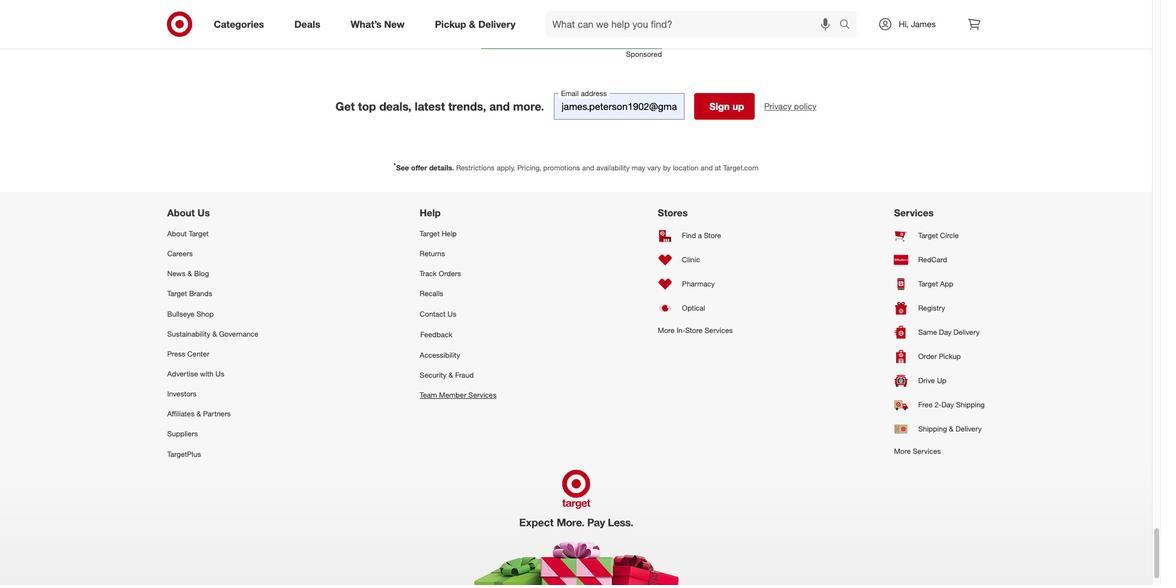 Task type: locate. For each thing, give the bounding box(es) containing it.
may
[[632, 163, 646, 172]]

1 vertical spatial store
[[686, 326, 703, 335]]

and
[[490, 99, 510, 113], [583, 163, 595, 172], [701, 163, 713, 172]]

more down shipping & delivery link
[[895, 447, 912, 456]]

help
[[420, 207, 441, 219], [442, 229, 457, 238]]

security & fraud
[[420, 371, 474, 380]]

0 horizontal spatial more
[[658, 326, 675, 335]]

recalls
[[420, 290, 444, 299]]

us up "about target" link
[[198, 207, 210, 219]]

news & blog link
[[167, 264, 259, 284]]

sustainability & governance
[[167, 330, 259, 339]]

search button
[[835, 11, 864, 40]]

delivery for shipping & delivery
[[956, 425, 982, 434]]

& for affiliates
[[197, 410, 201, 419]]

bullseye
[[167, 310, 195, 319]]

more services
[[895, 447, 942, 456]]

delivery for pickup & delivery
[[479, 18, 516, 30]]

pharmacy link
[[658, 272, 733, 297]]

0 vertical spatial shipping
[[957, 401, 986, 410]]

about for about us
[[167, 207, 195, 219]]

0 vertical spatial more
[[658, 326, 675, 335]]

1 horizontal spatial pickup
[[940, 352, 962, 362]]

store down optical link
[[686, 326, 703, 335]]

contact us
[[420, 310, 457, 319]]

search
[[835, 19, 864, 31]]

circle
[[941, 231, 960, 240]]

top
[[358, 99, 376, 113]]

target.com
[[724, 163, 759, 172]]

james
[[912, 19, 937, 29]]

about for about target
[[167, 229, 187, 238]]

0 horizontal spatial help
[[420, 207, 441, 219]]

None text field
[[554, 93, 685, 120]]

us
[[198, 207, 210, 219], [448, 310, 457, 319], [216, 370, 225, 379]]

about up careers
[[167, 229, 187, 238]]

bullseye shop
[[167, 310, 214, 319]]

1 vertical spatial delivery
[[954, 328, 980, 337]]

& for pickup
[[469, 18, 476, 30]]

target help link
[[420, 224, 497, 244]]

news & blog
[[167, 269, 209, 279]]

1 vertical spatial shipping
[[919, 425, 948, 434]]

help up returns link
[[442, 229, 457, 238]]

news
[[167, 269, 186, 279]]

1 horizontal spatial more
[[895, 447, 912, 456]]

order pickup
[[919, 352, 962, 362]]

help up target help
[[420, 207, 441, 219]]

bullseye shop link
[[167, 304, 259, 324]]

drive
[[919, 377, 936, 386]]

partners
[[203, 410, 231, 419]]

offer
[[411, 163, 427, 172]]

1 horizontal spatial us
[[216, 370, 225, 379]]

order
[[919, 352, 938, 362]]

drive up link
[[895, 369, 986, 393]]

2 vertical spatial delivery
[[956, 425, 982, 434]]

press center link
[[167, 344, 259, 364]]

and left at
[[701, 163, 713, 172]]

0 vertical spatial about
[[167, 207, 195, 219]]

pickup
[[435, 18, 467, 30], [940, 352, 962, 362]]

0 vertical spatial us
[[198, 207, 210, 219]]

1 vertical spatial us
[[448, 310, 457, 319]]

2 horizontal spatial and
[[701, 163, 713, 172]]

targetplus
[[167, 450, 201, 459]]

target help
[[420, 229, 457, 238]]

about
[[167, 207, 195, 219], [167, 229, 187, 238]]

affiliates
[[167, 410, 195, 419]]

and left the more.
[[490, 99, 510, 113]]

and left availability
[[583, 163, 595, 172]]

us right with
[[216, 370, 225, 379]]

services down fraud
[[469, 391, 497, 400]]

track orders link
[[420, 264, 497, 284]]

day right free
[[942, 401, 955, 410]]

delivery for same day delivery
[[954, 328, 980, 337]]

pharmacy
[[683, 280, 715, 289]]

security
[[420, 371, 447, 380]]

*
[[394, 161, 396, 169]]

about us
[[167, 207, 210, 219]]

team member services link
[[420, 386, 497, 406]]

0 horizontal spatial pickup
[[435, 18, 467, 30]]

target down news
[[167, 290, 187, 299]]

0 horizontal spatial us
[[198, 207, 210, 219]]

& for sustainability
[[213, 330, 217, 339]]

1 vertical spatial more
[[895, 447, 912, 456]]

What can we help you find? suggestions appear below search field
[[546, 11, 843, 38]]

1 vertical spatial day
[[942, 401, 955, 410]]

1 vertical spatial about
[[167, 229, 187, 238]]

target inside 'link'
[[167, 290, 187, 299]]

find a store
[[683, 231, 722, 240]]

see
[[396, 163, 409, 172]]

0 vertical spatial store
[[704, 231, 722, 240]]

target left app
[[919, 280, 939, 289]]

accessibility link
[[420, 345, 497, 365]]

2 about from the top
[[167, 229, 187, 238]]

us right contact
[[448, 310, 457, 319]]

feedback button
[[420, 324, 497, 345]]

careers link
[[167, 244, 259, 264]]

apply.
[[497, 163, 516, 172]]

services down shipping & delivery link
[[914, 447, 942, 456]]

more.
[[513, 99, 545, 113]]

clinic link
[[658, 248, 733, 272]]

store right a at the top right of page
[[704, 231, 722, 240]]

sign up button
[[695, 93, 755, 120]]

0 horizontal spatial shipping
[[919, 425, 948, 434]]

1 horizontal spatial store
[[704, 231, 722, 240]]

advertisement region
[[481, 0, 662, 49]]

pickup & delivery
[[435, 18, 516, 30]]

restrictions
[[456, 163, 495, 172]]

target circle
[[919, 231, 960, 240]]

1 vertical spatial help
[[442, 229, 457, 238]]

center
[[187, 350, 210, 359]]

find a store link
[[658, 224, 733, 248]]

pickup right order
[[940, 352, 962, 362]]

0 vertical spatial delivery
[[479, 18, 516, 30]]

track orders
[[420, 269, 461, 279]]

us inside "link"
[[448, 310, 457, 319]]

shipping up the more services link
[[919, 425, 948, 434]]

blog
[[194, 269, 209, 279]]

categories link
[[204, 11, 279, 38]]

target down about us
[[189, 229, 209, 238]]

hi, james
[[899, 19, 937, 29]]

more left in- at the right
[[658, 326, 675, 335]]

&
[[469, 18, 476, 30], [188, 269, 192, 279], [213, 330, 217, 339], [449, 371, 453, 380], [197, 410, 201, 419], [950, 425, 954, 434]]

0 horizontal spatial store
[[686, 326, 703, 335]]

day right same on the right bottom
[[940, 328, 952, 337]]

2 horizontal spatial us
[[448, 310, 457, 319]]

feedback
[[421, 330, 453, 339]]

up
[[938, 377, 947, 386]]

pickup right new
[[435, 18, 467, 30]]

target up returns
[[420, 229, 440, 238]]

target app link
[[895, 272, 986, 297]]

1 about from the top
[[167, 207, 195, 219]]

target left circle
[[919, 231, 939, 240]]

& for news
[[188, 269, 192, 279]]

store
[[704, 231, 722, 240], [686, 326, 703, 335]]

contact us link
[[420, 304, 497, 324]]

about target link
[[167, 224, 259, 244]]

more services link
[[895, 442, 986, 462]]

what's new link
[[341, 11, 420, 38]]

shipping up shipping & delivery
[[957, 401, 986, 410]]

target for target app
[[919, 280, 939, 289]]

suppliers
[[167, 430, 198, 439]]

1 horizontal spatial shipping
[[957, 401, 986, 410]]

about up about target
[[167, 207, 195, 219]]

at
[[715, 163, 722, 172]]



Task type: describe. For each thing, give the bounding box(es) containing it.
app
[[941, 280, 954, 289]]

get top deals, latest trends, and more.
[[336, 99, 545, 113]]

more in-store services link
[[658, 321, 733, 341]]

drive up
[[919, 377, 947, 386]]

registry
[[919, 304, 946, 313]]

store for a
[[704, 231, 722, 240]]

us for contact us
[[448, 310, 457, 319]]

shipping & delivery link
[[895, 418, 986, 442]]

sign
[[710, 100, 730, 112]]

redcard link
[[895, 248, 986, 272]]

shipping & delivery
[[919, 425, 982, 434]]

order pickup link
[[895, 345, 986, 369]]

services down optical link
[[705, 326, 733, 335]]

* see offer details. restrictions apply. pricing, promotions and availability may vary by location and at target.com
[[394, 161, 759, 172]]

fraud
[[455, 371, 474, 380]]

services inside 'link'
[[469, 391, 497, 400]]

up
[[733, 100, 745, 112]]

careers
[[167, 249, 193, 258]]

0 vertical spatial day
[[940, 328, 952, 337]]

security & fraud link
[[420, 365, 497, 386]]

store for in-
[[686, 326, 703, 335]]

more for more services
[[895, 447, 912, 456]]

target: expect more. pay less. image
[[406, 465, 746, 586]]

what's
[[351, 18, 382, 30]]

by
[[664, 163, 671, 172]]

sustainability
[[167, 330, 211, 339]]

target circle link
[[895, 224, 986, 248]]

clinic
[[683, 256, 701, 265]]

about target
[[167, 229, 209, 238]]

target for target help
[[420, 229, 440, 238]]

policy
[[795, 101, 817, 111]]

us for about us
[[198, 207, 210, 219]]

2 vertical spatial us
[[216, 370, 225, 379]]

a
[[699, 231, 702, 240]]

investors link
[[167, 384, 259, 404]]

hi,
[[899, 19, 909, 29]]

same day delivery
[[919, 328, 980, 337]]

investors
[[167, 390, 197, 399]]

contact
[[420, 310, 446, 319]]

affiliates & partners
[[167, 410, 231, 419]]

deals link
[[284, 11, 336, 38]]

redcard
[[919, 256, 948, 265]]

targetplus link
[[167, 445, 259, 465]]

0 horizontal spatial and
[[490, 99, 510, 113]]

advertise with us
[[167, 370, 225, 379]]

stores
[[658, 207, 688, 219]]

sponsored
[[627, 49, 662, 59]]

free 2-day shipping
[[919, 401, 986, 410]]

suppliers link
[[167, 424, 259, 445]]

& for shipping
[[950, 425, 954, 434]]

& for security
[[449, 371, 453, 380]]

free
[[919, 401, 933, 410]]

target brands
[[167, 290, 212, 299]]

team
[[420, 391, 437, 400]]

more in-store services
[[658, 326, 733, 335]]

governance
[[219, 330, 259, 339]]

privacy
[[765, 101, 792, 111]]

availability
[[597, 163, 630, 172]]

target brands link
[[167, 284, 259, 304]]

new
[[385, 18, 405, 30]]

deals
[[295, 18, 321, 30]]

1 horizontal spatial help
[[442, 229, 457, 238]]

vary
[[648, 163, 662, 172]]

deals,
[[380, 99, 412, 113]]

categories
[[214, 18, 264, 30]]

registry link
[[895, 297, 986, 321]]

0 vertical spatial pickup
[[435, 18, 467, 30]]

accessibility
[[420, 351, 461, 360]]

brands
[[189, 290, 212, 299]]

latest
[[415, 99, 445, 113]]

more for more in-store services
[[658, 326, 675, 335]]

target for target brands
[[167, 290, 187, 299]]

returns
[[420, 249, 445, 258]]

1 vertical spatial pickup
[[940, 352, 962, 362]]

affiliates & partners link
[[167, 404, 259, 424]]

1 horizontal spatial and
[[583, 163, 595, 172]]

get
[[336, 99, 355, 113]]

what's new
[[351, 18, 405, 30]]

trends,
[[449, 99, 487, 113]]

target for target circle
[[919, 231, 939, 240]]

location
[[673, 163, 699, 172]]

press center
[[167, 350, 210, 359]]

2-
[[935, 401, 942, 410]]

shop
[[197, 310, 214, 319]]

0 vertical spatial help
[[420, 207, 441, 219]]

services up target circle
[[895, 207, 934, 219]]

same
[[919, 328, 938, 337]]



Task type: vqa. For each thing, say whether or not it's contained in the screenshot.
Q: in the Q: Can we pre order the digital $399 console? Savanah - 1 year ago
no



